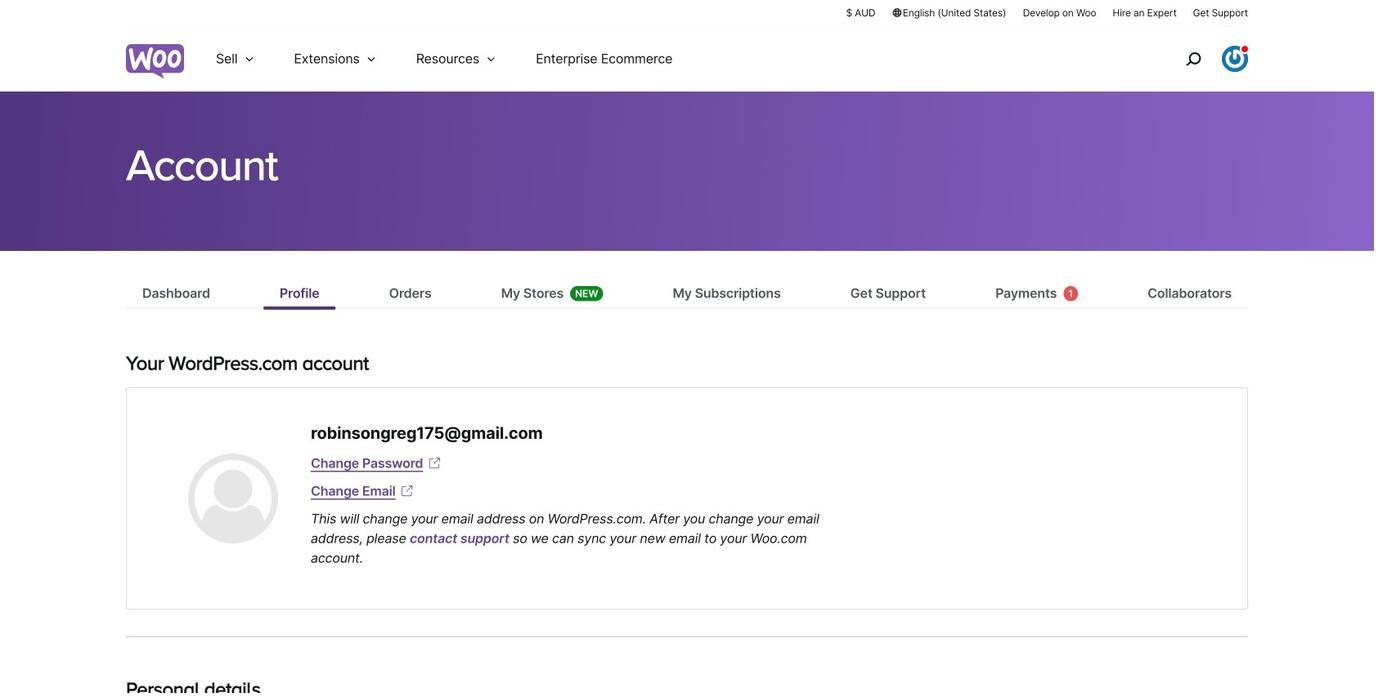 Task type: describe. For each thing, give the bounding box(es) containing it.
1 vertical spatial external link image
[[399, 483, 415, 500]]

0 vertical spatial external link image
[[426, 456, 443, 472]]

open account menu image
[[1222, 46, 1248, 72]]



Task type: locate. For each thing, give the bounding box(es) containing it.
search image
[[1180, 46, 1206, 72]]

gravatar image image
[[188, 454, 278, 544]]

1 horizontal spatial external link image
[[426, 456, 443, 472]]

external link image
[[426, 456, 443, 472], [399, 483, 415, 500]]

service navigation menu element
[[1151, 32, 1248, 85]]

0 horizontal spatial external link image
[[399, 483, 415, 500]]



Task type: vqa. For each thing, say whether or not it's contained in the screenshot.
radio
no



